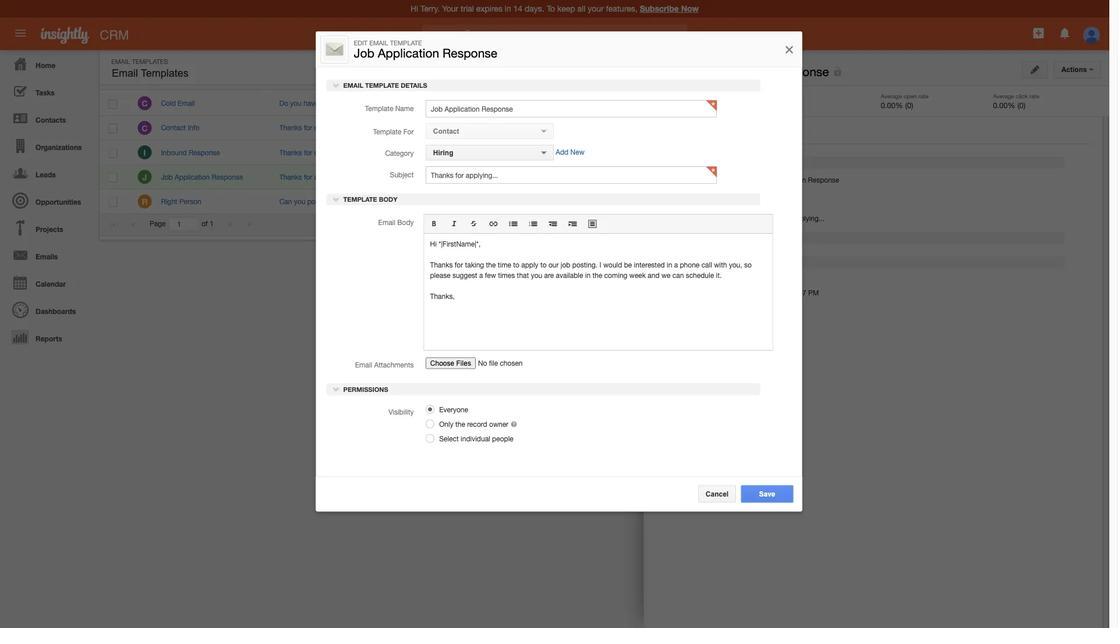Task type: vqa. For each thing, say whether or not it's contained in the screenshot.
16-Nov-23 1:34 PM
no



Task type: locate. For each thing, give the bounding box(es) containing it.
template for up 0%
[[705, 189, 745, 197]]

1 vertical spatial i
[[599, 261, 601, 269]]

0 horizontal spatial (0)
[[905, 101, 913, 110]]

thanks down 0% cell
[[757, 215, 780, 223]]

applying... down the contacting
[[314, 173, 347, 181]]

sales inside i row
[[518, 149, 535, 157]]

name up 0%
[[727, 176, 745, 184]]

1 (0) from the left
[[905, 101, 913, 110]]

person
[[179, 198, 201, 206]]

for inside c row
[[304, 124, 312, 132]]

of left 1
[[202, 220, 208, 228]]

hiring down contact
[[757, 202, 776, 210]]

0.00% inside the average click rate 0.00% (0)
[[993, 101, 1015, 110]]

to left connect?
[[336, 99, 342, 107]]

record permissions image
[[832, 65, 843, 79]]

2 app from the left
[[606, 274, 618, 282]]

2 rate from the left
[[1029, 93, 1039, 99]]

1 horizontal spatial template name
[[697, 176, 745, 184]]

for left contact
[[735, 189, 745, 197]]

0 vertical spatial in
[[667, 261, 672, 269]]

0 vertical spatial chevron down image
[[332, 81, 340, 89]]

16-nov-23
[[757, 276, 791, 284]]

None checkbox
[[109, 100, 117, 109], [109, 124, 117, 133], [109, 173, 117, 183], [109, 100, 117, 109], [109, 124, 117, 133], [109, 173, 117, 183]]

terry for thanks for contacting us.
[[398, 148, 413, 157]]

app right few
[[497, 274, 510, 282]]

chevron down image right point
[[332, 195, 340, 203]]

thanks for applying... up point
[[279, 173, 347, 181]]

2 sales cell from the top
[[507, 141, 594, 165]]

additional information
[[671, 259, 760, 266]]

1 horizontal spatial time
[[498, 261, 511, 269]]

a up can
[[674, 261, 678, 269]]

0 vertical spatial c link
[[138, 96, 152, 110]]

individual
[[461, 435, 490, 443]]

1 vertical spatial details
[[731, 159, 757, 167]]

0 horizontal spatial of
[[202, 220, 208, 228]]

job application response down inbound response link
[[161, 173, 243, 181]]

for inside i row
[[304, 148, 312, 157]]

sales cell
[[507, 91, 594, 116], [507, 141, 594, 165], [507, 190, 594, 214]]

subject down 0%
[[722, 215, 745, 223]]

0 vertical spatial a
[[674, 261, 678, 269]]

0 vertical spatial category
[[515, 75, 546, 83]]

2 vertical spatial chevron down image
[[332, 385, 340, 394]]

1 horizontal spatial a
[[674, 261, 678, 269]]

thanks down the do
[[279, 124, 302, 132]]

terry inside i row
[[398, 148, 413, 157]]

1 c from the top
[[142, 99, 148, 108]]

sales cell up general
[[507, 91, 594, 116]]

(0) down click
[[1017, 101, 1026, 110]]

reports
[[36, 335, 62, 343]]

sales cell for c
[[507, 91, 594, 116]]

turtle for thanks for applying...
[[415, 173, 432, 181]]

16- inside "j" "row"
[[809, 173, 820, 181]]

rate
[[918, 93, 928, 99], [1029, 93, 1039, 99]]

1 c row from the top
[[100, 91, 931, 116]]

name down owner
[[395, 104, 414, 112]]

new
[[993, 63, 1008, 71], [570, 148, 584, 156]]

1 terry turtle link from the top
[[398, 99, 432, 107]]

0 horizontal spatial subject
[[390, 171, 414, 179]]

sales down general
[[518, 149, 535, 157]]

job application response dialog
[[316, 31, 802, 512]]

emails inside emails sent 0
[[656, 93, 673, 99]]

you for can
[[294, 198, 305, 206]]

3 16-nov-23 3:07 pm cell from the top
[[800, 141, 902, 165]]

23 for thanks for applying...
[[835, 173, 843, 181]]

5 terry turtle link from the top
[[398, 198, 432, 206]]

3:07 for thanks for applying...
[[845, 173, 858, 181]]

projects link
[[3, 214, 93, 242]]

so
[[744, 261, 752, 269]]

for up point
[[304, 173, 312, 181]]

hiring for hiring link
[[956, 153, 974, 161]]

the left right
[[345, 198, 355, 206]]

thanks up please
[[430, 261, 453, 269]]

iphone app link
[[572, 274, 618, 282]]

template inside edit email template job application response
[[390, 39, 422, 47]]

for for j
[[304, 173, 312, 181]]

email template details up 0%
[[671, 159, 757, 167]]

0 vertical spatial template name
[[365, 104, 414, 112]]

time up times
[[498, 261, 511, 269]]

toolbar
[[424, 215, 772, 234]]

row group
[[100, 91, 931, 214]]

terry inside "j" "row"
[[398, 173, 413, 181]]

template for
[[373, 128, 414, 136], [705, 189, 745, 197]]

terms of service link
[[630, 274, 682, 282]]

1 vertical spatial in
[[585, 271, 591, 279]]

0 horizontal spatial new
[[570, 148, 584, 156]]

template name up 0%
[[697, 176, 745, 184]]

body down person?
[[397, 218, 414, 226]]

to right me
[[337, 198, 343, 206]]

1 horizontal spatial in
[[667, 261, 672, 269]]

3:07 for thanks for connecting
[[845, 124, 858, 132]]

row group containing c
[[100, 91, 931, 214]]

0% cell
[[713, 190, 800, 214]]

name up cold
[[161, 75, 180, 83]]

application containing hi *|firstname|*,
[[424, 214, 773, 351]]

1 sales cell from the top
[[507, 91, 594, 116]]

sales down "j" "row"
[[518, 198, 535, 206]]

4 16-nov-23 3:07 pm cell from the top
[[800, 165, 902, 190]]

1 vertical spatial category
[[385, 149, 414, 157]]

chevron down image up do you have time to connect? link
[[332, 81, 340, 89]]

you down 'apply'
[[531, 271, 542, 279]]

template name down owner
[[365, 104, 414, 112]]

response inside "j" "row"
[[212, 173, 243, 181]]

2 horizontal spatial hiring
[[956, 153, 974, 161]]

all
[[434, 31, 443, 40]]

1 vertical spatial chevron down image
[[332, 195, 340, 203]]

Name text field
[[426, 100, 717, 118]]

thanks for j
[[279, 173, 302, 181]]

open
[[904, 93, 917, 99]]

hiring for hiring button
[[433, 149, 453, 157]]

2 horizontal spatial category
[[717, 202, 745, 210]]

save
[[759, 491, 775, 498]]

turtle inside the r 'row'
[[415, 198, 432, 206]]

16-nov-23 3:07 pm cell
[[800, 91, 902, 116], [800, 116, 902, 141], [800, 141, 902, 165], [800, 165, 902, 190]]

3:07 for thanks for contacting us.
[[845, 148, 858, 157]]

16- inside i row
[[809, 148, 820, 157]]

1 average from the left
[[881, 93, 902, 99]]

0 horizontal spatial rate
[[918, 93, 928, 99]]

blog
[[412, 274, 426, 282]]

hiring inside button
[[433, 149, 453, 157]]

refresh list image
[[806, 63, 817, 71]]

job right j link
[[161, 173, 173, 181]]

subject up person?
[[390, 171, 414, 179]]

0 horizontal spatial template body
[[342, 196, 397, 203]]

you inside thanks for taking the time to apply to our job posting. i would be interested in a phone call with you, so please suggest a few times that you are available in the coming week and we can schedule it.
[[531, 271, 542, 279]]

chevron down image left permissions
[[332, 385, 340, 394]]

applying... down 0% cell
[[792, 215, 825, 223]]

(0) inside average open rate 0.00% (0)
[[905, 101, 913, 110]]

iphone
[[582, 274, 604, 282]]

notifications image
[[1058, 26, 1072, 40]]

terry turtle link inside "j" "row"
[[398, 173, 432, 181]]

you inside the r 'row'
[[294, 198, 305, 206]]

for inside job application response 'dialog'
[[403, 128, 414, 136]]

0 horizontal spatial 0.00%
[[881, 101, 903, 110]]

1 vertical spatial template body
[[671, 235, 727, 242]]

0 horizontal spatial details
[[401, 82, 427, 89]]

0 vertical spatial sales cell
[[507, 91, 594, 116]]

0 vertical spatial template for
[[373, 128, 414, 136]]

job up connect?
[[354, 46, 374, 60]]

emails up calendar link
[[36, 253, 58, 261]]

0 horizontal spatial contact
[[161, 124, 186, 132]]

contact inside contact cell
[[603, 198, 628, 206]]

rate for average open rate 0.00% (0)
[[918, 93, 928, 99]]

application
[[424, 214, 773, 351]]

select
[[439, 435, 459, 443]]

chevron down image for email body
[[332, 195, 340, 203]]

lead cell
[[594, 91, 713, 116]]

c link up "i" 'link'
[[138, 121, 152, 135]]

2 16-nov-23 3:07 pm cell from the top
[[800, 116, 902, 141]]

0 vertical spatial subject
[[390, 171, 414, 179]]

i up j link
[[143, 148, 146, 158]]

(0) inside the average click rate 0.00% (0)
[[1017, 101, 1026, 110]]

2 c from the top
[[142, 123, 148, 133]]

16-nov-23 3:07 pm inside i row
[[809, 148, 871, 157]]

application inside edit email template job application response
[[378, 46, 439, 60]]

dashboards link
[[3, 296, 93, 324]]

thanks for c
[[279, 124, 302, 132]]

emails up 0 at the top of page
[[656, 93, 673, 99]]

last
[[703, 276, 716, 284]]

0 vertical spatial for
[[403, 128, 414, 136]]

email attachments
[[355, 361, 414, 369]]

3:07 inside i row
[[845, 148, 858, 157]]

1 horizontal spatial details
[[731, 159, 757, 167]]

i inside thanks for taking the time to apply to our job posting. i would be interested in a phone call with you, so please suggest a few times that you are available in the coming week and we can schedule it.
[[599, 261, 601, 269]]

sales cell for r
[[507, 190, 594, 214]]

pm for thanks for connecting
[[860, 124, 871, 132]]

job application response link
[[161, 173, 249, 181]]

cold email link
[[161, 99, 201, 107]]

contact left info
[[161, 124, 186, 132]]

details
[[401, 82, 427, 89], [731, 159, 757, 167]]

a left few
[[479, 271, 483, 279]]

23 inside "j" "row"
[[835, 173, 843, 181]]

api
[[438, 274, 449, 282]]

2 (0) from the left
[[1017, 101, 1026, 110]]

for left the contacting
[[304, 148, 312, 157]]

average left open
[[881, 93, 902, 99]]

body up additional information
[[709, 235, 727, 242]]

owner
[[489, 421, 508, 429]]

0 vertical spatial you
[[290, 99, 302, 107]]

to up the that
[[513, 261, 519, 269]]

leads link
[[3, 160, 93, 187]]

email
[[369, 39, 388, 47], [111, 58, 130, 65], [685, 58, 704, 65], [1010, 63, 1028, 71], [112, 67, 138, 79], [343, 82, 363, 89], [178, 99, 195, 107], [939, 105, 959, 113], [673, 159, 693, 167], [378, 218, 395, 226], [355, 361, 372, 369]]

new email template link
[[986, 58, 1068, 76]]

rate inside average open rate 0.00% (0)
[[918, 93, 928, 99]]

for down contact
[[782, 215, 790, 223]]

0 vertical spatial time
[[320, 99, 334, 107]]

2 c link from the top
[[138, 121, 152, 135]]

sales inside the r 'row'
[[518, 198, 535, 206]]

0.00% for average open rate 0.00% (0)
[[881, 101, 903, 110]]

0 vertical spatial i
[[143, 148, 146, 158]]

None file field
[[426, 357, 558, 374]]

terry turtle for thanks for connecting
[[398, 124, 432, 132]]

sales cell up subject text field
[[507, 141, 594, 165]]

only the record owner
[[439, 421, 510, 429]]

4 terry turtle link from the top
[[398, 173, 432, 181]]

app down 'would'
[[606, 274, 618, 282]]

categories
[[996, 105, 1037, 113]]

category up general
[[515, 75, 546, 83]]

rate right click
[[1029, 93, 1039, 99]]

rate for average click rate 0.00% (0)
[[1029, 93, 1039, 99]]

1 vertical spatial new
[[570, 148, 584, 156]]

contact cell
[[594, 190, 713, 214]]

0 vertical spatial applying...
[[314, 173, 347, 181]]

thanks inside "j" "row"
[[279, 173, 302, 181]]

rate right open
[[918, 93, 928, 99]]

(0)
[[905, 101, 913, 110], [1017, 101, 1026, 110]]

add
[[556, 148, 568, 156]]

0 horizontal spatial emails
[[36, 253, 58, 261]]

c link for cold email
[[138, 96, 152, 110]]

1 rate from the left
[[918, 93, 928, 99]]

turtle inside i row
[[415, 148, 432, 157]]

1 horizontal spatial applying...
[[792, 215, 825, 223]]

2 terry turtle link from the top
[[398, 124, 432, 132]]

1 horizontal spatial emails
[[656, 93, 673, 99]]

terry turtle inside "j" "row"
[[398, 173, 432, 181]]

projects
[[36, 225, 63, 234]]

for left "connecting"
[[304, 124, 312, 132]]

c row up general
[[100, 91, 931, 116]]

for inside thanks for taking the time to apply to our job posting. i would be interested in a phone call with you, so please suggest a few times that you are available in the coming week and we can schedule it.
[[455, 261, 463, 269]]

(0) down open
[[905, 101, 913, 110]]

0 vertical spatial body
[[379, 196, 397, 203]]

1 vertical spatial for
[[735, 189, 745, 197]]

the up few
[[486, 261, 496, 269]]

email inside edit email template job application response
[[369, 39, 388, 47]]

template body up the additional
[[671, 235, 727, 242]]

1 chevron down image from the top
[[332, 81, 340, 89]]

16-nov-23 3:07 pm inside "j" "row"
[[809, 173, 871, 181]]

the right only
[[455, 421, 465, 429]]

details down edit email template job application response
[[401, 82, 427, 89]]

sales inside c row
[[518, 100, 535, 107]]

0 horizontal spatial applying...
[[314, 173, 347, 181]]

1 app from the left
[[497, 274, 510, 282]]

edit
[[354, 39, 368, 47]]

1 vertical spatial c link
[[138, 121, 152, 135]]

average
[[881, 93, 902, 99], [993, 93, 1014, 99]]

for for i
[[304, 148, 312, 157]]

pm inside "j" "row"
[[860, 173, 871, 181]]

16-nov-23 3:07 pm cell for thanks for connecting
[[800, 116, 902, 141]]

additional
[[673, 259, 713, 266]]

to left our
[[540, 261, 547, 269]]

1 horizontal spatial name
[[395, 104, 414, 112]]

contact
[[161, 124, 186, 132], [433, 127, 459, 135], [603, 198, 628, 206]]

chevron down image for template name
[[332, 81, 340, 89]]

terry
[[398, 99, 413, 107], [398, 124, 413, 132], [398, 148, 413, 157], [398, 173, 413, 181], [398, 198, 413, 206], [757, 314, 772, 323]]

last updated
[[703, 276, 745, 284]]

all link
[[422, 25, 457, 46]]

thanks for applying... down contact
[[757, 215, 825, 223]]

terry turtle
[[398, 99, 432, 107], [398, 124, 432, 132], [398, 148, 432, 157], [398, 173, 432, 181], [757, 314, 791, 323]]

16-
[[809, 99, 820, 107], [809, 124, 820, 132], [809, 148, 820, 157], [809, 173, 820, 181], [757, 276, 768, 284], [757, 289, 768, 297]]

1 vertical spatial a
[[479, 271, 483, 279]]

terry for thanks for applying...
[[398, 173, 413, 181]]

0 horizontal spatial i
[[143, 148, 146, 158]]

0%
[[724, 198, 734, 206]]

0 vertical spatial email template details
[[342, 82, 427, 89]]

contact inside contact 'button'
[[433, 127, 459, 135]]

blog link
[[412, 274, 426, 282]]

new up the average click rate 0.00% (0)
[[993, 63, 1008, 71]]

0 horizontal spatial category
[[385, 149, 414, 157]]

c row
[[100, 91, 931, 116], [100, 116, 931, 141]]

cancel
[[706, 491, 729, 498]]

0.00% inside average open rate 0.00% (0)
[[881, 101, 903, 110]]

sales up general
[[518, 100, 535, 107]]

16-nov-23 3:07 pm cell for thanks for contacting us.
[[800, 141, 902, 165]]

turtle inside "j" "row"
[[415, 173, 432, 181]]

data
[[749, 274, 764, 282]]

turtle for thanks for contacting us.
[[415, 148, 432, 157]]

1 vertical spatial emails
[[36, 253, 58, 261]]

hiring down sales link
[[956, 153, 974, 161]]

permissions
[[342, 386, 388, 394]]

job inside "j" "row"
[[161, 173, 173, 181]]

to inside the r 'row'
[[337, 198, 343, 206]]

Search all data.... text field
[[458, 24, 687, 45]]

None radio
[[426, 406, 434, 414], [426, 420, 434, 429], [426, 435, 434, 443], [426, 406, 434, 414], [426, 420, 434, 429], [426, 435, 434, 443]]

contact down subject text field
[[603, 198, 628, 206]]

body up 'email body'
[[379, 196, 397, 203]]

details up 0% cell
[[731, 159, 757, 167]]

1 horizontal spatial for
[[735, 189, 745, 197]]

data processing addendum link
[[749, 274, 837, 282]]

job up contact
[[757, 176, 769, 184]]

3 terry turtle link from the top
[[398, 148, 432, 157]]

android app link
[[461, 274, 510, 282]]

2 vertical spatial sales cell
[[507, 190, 594, 214]]

thanks up the "thanks for applying..." link
[[279, 148, 302, 157]]

for down owner
[[403, 128, 414, 136]]

of left we
[[651, 274, 657, 282]]

thanks for applying...
[[279, 173, 347, 181], [757, 215, 825, 223]]

time right have
[[320, 99, 334, 107]]

2 vertical spatial you
[[531, 271, 542, 279]]

sales for i
[[518, 149, 535, 157]]

c link left cold
[[138, 96, 152, 110]]

2 0.00% from the left
[[993, 101, 1015, 110]]

for inside "j" "row"
[[304, 173, 312, 181]]

you right can
[[294, 198, 305, 206]]

in up we
[[667, 261, 672, 269]]

1 vertical spatial email template details
[[671, 159, 757, 167]]

you inside c row
[[290, 99, 302, 107]]

0 vertical spatial templates
[[132, 58, 168, 65]]

1 vertical spatial of
[[651, 274, 657, 282]]

sales cell down subject text field
[[507, 190, 594, 214]]

email templates email templates
[[111, 58, 189, 79]]

1 horizontal spatial contact
[[433, 127, 459, 135]]

category up information
[[717, 202, 745, 210]]

sales
[[518, 100, 535, 107], [956, 138, 972, 146], [518, 149, 535, 157], [518, 198, 535, 206]]

in down posting.
[[585, 271, 591, 279]]

navigation
[[0, 50, 93, 351]]

23 for thanks for connecting
[[835, 124, 843, 132]]

pm for do you have time to connect?
[[860, 99, 871, 107]]

0 vertical spatial name
[[161, 75, 180, 83]]

thanks up can
[[279, 173, 302, 181]]

2 chevron down image from the top
[[332, 195, 340, 203]]

rate inside the average click rate 0.00% (0)
[[1029, 93, 1039, 99]]

sales up hiring link
[[956, 138, 972, 146]]

3:07 for do you have time to connect?
[[845, 99, 858, 107]]

applying...
[[314, 173, 347, 181], [792, 215, 825, 223]]

0 horizontal spatial email template details
[[342, 82, 427, 89]]

1 horizontal spatial average
[[993, 93, 1014, 99]]

thanks for applying... inside "j" "row"
[[279, 173, 347, 181]]

thanks inside c row
[[279, 124, 302, 132]]

policy
[[718, 274, 737, 282]]

me
[[325, 198, 335, 206]]

0 horizontal spatial template for
[[373, 128, 414, 136]]

do you have time to connect? link
[[279, 99, 373, 107]]

contact up hiring button
[[433, 127, 459, 135]]

new right add
[[570, 148, 584, 156]]

23 for thanks for contacting us.
[[835, 148, 843, 157]]

for
[[304, 124, 312, 132], [304, 148, 312, 157], [304, 173, 312, 181], [782, 215, 790, 223], [455, 261, 463, 269]]

hiring
[[433, 149, 453, 157], [956, 153, 974, 161], [757, 202, 776, 210]]

emails sent 0
[[656, 93, 687, 110]]

email template details inside job application response 'dialog'
[[342, 82, 427, 89]]

attachments
[[374, 361, 414, 369]]

email template details
[[342, 82, 427, 89], [671, 159, 757, 167]]

i left 'would'
[[599, 261, 601, 269]]

0.00% for average click rate 0.00% (0)
[[993, 101, 1015, 110]]

0 vertical spatial details
[[401, 82, 427, 89]]

1 0.00% from the left
[[881, 101, 903, 110]]

0 horizontal spatial template name
[[365, 104, 414, 112]]

0 horizontal spatial average
[[881, 93, 902, 99]]

thanks inside i row
[[279, 148, 302, 157]]

nov- inside i row
[[820, 148, 835, 157]]

2 average from the left
[[993, 93, 1014, 99]]

open rate
[[721, 75, 756, 83]]

right person link
[[161, 198, 207, 206]]

response inside edit email template job application response
[[443, 46, 497, 60]]

1 16-nov-23 3:07 pm cell from the top
[[800, 91, 902, 116]]

processing
[[765, 274, 800, 282]]

None checkbox
[[108, 74, 117, 84], [109, 149, 117, 158], [109, 198, 117, 207], [108, 74, 117, 84], [109, 149, 117, 158], [109, 198, 117, 207]]

have
[[304, 99, 318, 107]]

c left cold
[[142, 99, 148, 108]]

a
[[674, 261, 678, 269], [479, 271, 483, 279]]

category right us.
[[385, 149, 414, 157]]

inbound response link
[[161, 148, 226, 157]]

1 vertical spatial c
[[142, 123, 148, 133]]

subject
[[390, 171, 414, 179], [722, 215, 745, 223]]

you right the do
[[290, 99, 302, 107]]

rate
[[741, 75, 756, 83]]

0 vertical spatial thanks for applying...
[[279, 173, 347, 181]]

navigation containing home
[[0, 50, 93, 351]]

email template details up connect?
[[342, 82, 427, 89]]

terry turtle for do you have time to connect?
[[398, 99, 432, 107]]

23 inside i row
[[835, 148, 843, 157]]

0 horizontal spatial hiring
[[433, 149, 453, 157]]

1 vertical spatial you
[[294, 198, 305, 206]]

1 vertical spatial name
[[395, 104, 414, 112]]

3:07 inside "j" "row"
[[845, 173, 858, 181]]

contact inside c row
[[161, 124, 186, 132]]

template body up 'email body'
[[342, 196, 397, 203]]

nov- for thanks for connecting
[[820, 124, 835, 132]]

turtle
[[415, 99, 432, 107], [415, 124, 432, 132], [415, 148, 432, 157], [415, 173, 432, 181], [415, 198, 432, 206], [774, 314, 791, 323]]

thanks for i
[[279, 148, 302, 157]]

1 vertical spatial applying...
[[792, 215, 825, 223]]

average left click
[[993, 93, 1014, 99]]

1 horizontal spatial email template details
[[671, 159, 757, 167]]

r
[[142, 197, 148, 207]]

1 horizontal spatial category
[[515, 75, 546, 83]]

hiring down contact 'button'
[[433, 149, 453, 157]]

3 sales cell from the top
[[507, 190, 594, 214]]

0 horizontal spatial app
[[497, 274, 510, 282]]

chevron down image
[[332, 81, 340, 89], [332, 195, 340, 203], [332, 385, 340, 394]]

cell
[[713, 91, 800, 116], [594, 116, 713, 141], [713, 116, 800, 141], [902, 116, 931, 141], [594, 141, 713, 165], [713, 141, 800, 165], [100, 165, 129, 190], [507, 165, 594, 190], [594, 165, 713, 190], [713, 165, 800, 190], [800, 190, 902, 214], [902, 190, 931, 214]]

tasks link
[[3, 77, 93, 105]]

1 horizontal spatial 0.00%
[[993, 101, 1015, 110]]

for up suggest
[[455, 261, 463, 269]]

toolbar inside application
[[424, 215, 772, 234]]

terry turtle inside i row
[[398, 148, 432, 157]]

row
[[100, 68, 931, 90]]

cold email
[[161, 99, 195, 107]]

thanks inside thanks for taking the time to apply to our job posting. i would be interested in a phone call with you, so please suggest a few times that you are available in the coming week and we can schedule it.
[[430, 261, 453, 269]]

job application response up contact
[[757, 176, 839, 184]]

terry turtle link inside i row
[[398, 148, 432, 157]]

api link
[[438, 274, 449, 282]]

1 vertical spatial time
[[498, 261, 511, 269]]

1 c link from the top
[[138, 96, 152, 110]]

right
[[357, 198, 371, 206]]

pm inside i row
[[860, 148, 871, 157]]

subject inside job application response 'dialog'
[[390, 171, 414, 179]]

template for down owner
[[373, 128, 414, 136]]

1 horizontal spatial thanks for applying...
[[757, 215, 825, 223]]

0 vertical spatial emails
[[656, 93, 673, 99]]

c row up hiring button
[[100, 116, 931, 141]]

1 vertical spatial sales cell
[[507, 141, 594, 165]]

average inside average open rate 0.00% (0)
[[881, 93, 902, 99]]

c up "i" 'link'
[[142, 123, 148, 133]]

0 vertical spatial new
[[993, 63, 1008, 71]]

1 horizontal spatial new
[[993, 63, 1008, 71]]

save button
[[741, 486, 793, 503]]

please
[[430, 271, 450, 279]]

average inside the average click rate 0.00% (0)
[[993, 93, 1014, 99]]

0 horizontal spatial for
[[403, 128, 414, 136]]

terry turtle link for do you have time to connect?
[[398, 99, 432, 107]]

sales cell for i
[[507, 141, 594, 165]]

contact for contact info
[[161, 124, 186, 132]]

2 vertical spatial name
[[727, 176, 745, 184]]

1 vertical spatial template for
[[705, 189, 745, 197]]

i inside 'link'
[[143, 148, 146, 158]]

it.
[[716, 271, 722, 279]]

nov- inside "j" "row"
[[820, 173, 835, 181]]

0 horizontal spatial thanks for applying...
[[279, 173, 347, 181]]

name inside job application response 'dialog'
[[395, 104, 414, 112]]



Task type: describe. For each thing, give the bounding box(es) containing it.
people
[[492, 435, 513, 443]]

contacts
[[36, 116, 66, 124]]

1
[[210, 220, 213, 228]]

tasks
[[36, 89, 55, 97]]

reports link
[[3, 324, 93, 351]]

terry turtle link inside the r 'row'
[[398, 198, 432, 206]]

16- for do you have time to connect?
[[809, 99, 820, 107]]

category inside job application response 'dialog'
[[385, 149, 414, 157]]

to inside c row
[[336, 99, 342, 107]]

1 horizontal spatial subject
[[722, 215, 745, 223]]

phone
[[680, 261, 700, 269]]

sales inside sales link
[[956, 138, 972, 146]]

i row
[[100, 141, 931, 165]]

do you have time to connect?
[[279, 99, 373, 107]]

now
[[681, 4, 699, 13]]

page
[[150, 220, 166, 228]]

16-nov-23 3:07 pm cell for thanks for applying...
[[800, 165, 902, 190]]

emails for emails
[[36, 253, 58, 261]]

3 chevron down image from the top
[[332, 385, 340, 394]]

open
[[721, 75, 739, 83]]

contact info link
[[161, 124, 205, 132]]

average for average open rate 0.00% (0)
[[881, 93, 902, 99]]

leads
[[36, 171, 56, 179]]

actions
[[1061, 66, 1089, 74]]

terms of service
[[630, 274, 682, 282]]

hi
[[430, 240, 437, 248]]

terms
[[630, 274, 649, 282]]

few
[[485, 271, 496, 279]]

turtle for thanks for connecting
[[415, 124, 432, 132]]

inbound
[[161, 148, 187, 157]]

with
[[714, 261, 727, 269]]

1 horizontal spatial hiring
[[757, 202, 776, 210]]

we
[[661, 271, 671, 279]]

close image
[[784, 43, 795, 56]]

sales for r
[[518, 198, 535, 206]]

j row
[[100, 165, 931, 190]]

thanks for contacting us. link
[[279, 148, 359, 157]]

time inside c row
[[320, 99, 334, 107]]

details inside job application response 'dialog'
[[401, 82, 427, 89]]

j
[[142, 172, 147, 182]]

2 vertical spatial category
[[717, 202, 745, 210]]

1 vertical spatial templates
[[141, 67, 189, 79]]

the down posting.
[[592, 271, 602, 279]]

this record will only be visible to its creator and administrators. image
[[510, 421, 517, 429]]

contacts link
[[3, 105, 93, 132]]

edit email template job application response
[[354, 39, 497, 60]]

terry turtle link for thanks for connecting
[[398, 124, 432, 132]]

thanks,
[[430, 292, 455, 300]]

us.
[[349, 148, 359, 157]]

addendum
[[802, 274, 837, 282]]

16- for thanks for connecting
[[809, 124, 820, 132]]

Subject text field
[[426, 167, 717, 184]]

16- for thanks for applying...
[[809, 173, 820, 181]]

job inside edit email template job application response
[[354, 46, 374, 60]]

thanks for applying... link
[[279, 173, 347, 181]]

(0) for average click rate 0.00% (0)
[[1017, 101, 1026, 110]]

application inside "j" "row"
[[175, 173, 210, 181]]

0 horizontal spatial name
[[161, 75, 180, 83]]

c link for contact info
[[138, 121, 152, 135]]

template for inside job application response 'dialog'
[[373, 128, 414, 136]]

job application response inside "j" "row"
[[161, 173, 243, 181]]

pm for thanks for applying...
[[860, 173, 871, 181]]

the inside 'row'
[[345, 198, 355, 206]]

contact
[[760, 190, 792, 198]]

(0) for average open rate 0.00% (0)
[[905, 101, 913, 110]]

emails for emails sent 0
[[656, 93, 673, 99]]

sales link
[[947, 137, 975, 146]]

calendar
[[36, 280, 66, 288]]

privacy policy link
[[694, 274, 737, 282]]

point
[[307, 198, 323, 206]]

none file field inside job application response 'dialog'
[[426, 357, 558, 374]]

16-nov-23 3:07 pm for do you have time to connect?
[[809, 99, 871, 107]]

do
[[279, 99, 288, 107]]

terry turtle link for thanks for applying...
[[398, 173, 432, 181]]

for for c
[[304, 124, 312, 132]]

terry for do you have time to connect?
[[398, 99, 413, 107]]

16-nov-23 3:07 pm for thanks for applying...
[[809, 173, 871, 181]]

organizations link
[[3, 132, 93, 160]]

general cell
[[507, 116, 594, 141]]

connect?
[[344, 99, 373, 107]]

template body inside job application response 'dialog'
[[342, 196, 397, 203]]

app for iphone app
[[606, 274, 618, 282]]

visibility
[[388, 408, 414, 417]]

1 horizontal spatial of
[[651, 274, 657, 282]]

Search this list... text field
[[662, 58, 793, 76]]

turtle for do you have time to connect?
[[415, 99, 432, 107]]

information
[[714, 259, 760, 266]]

nov- for thanks for contacting us.
[[820, 148, 835, 157]]

16-nov-23 3:07 pm cell for do you have time to connect?
[[800, 91, 902, 116]]

app for android app
[[497, 274, 510, 282]]

thanks for contacting us.
[[279, 148, 359, 157]]

right person
[[161, 198, 201, 206]]

response inside i row
[[189, 148, 220, 157]]

that
[[517, 271, 529, 279]]

1 horizontal spatial template body
[[671, 235, 727, 242]]

16-nov-23 3:07 pm for thanks for contacting us.
[[809, 148, 871, 157]]

sales for c
[[518, 100, 535, 107]]

owner
[[397, 75, 419, 83]]

subscribe now
[[640, 4, 699, 13]]

everyone
[[437, 406, 468, 414]]

r row
[[100, 190, 931, 214]]

emails link
[[3, 242, 93, 269]]

2 vertical spatial body
[[709, 235, 727, 242]]

time inside thanks for taking the time to apply to our job posting. i would be interested in a phone call with you, so please suggest a few times that you are available in the coming week and we can schedule it.
[[498, 261, 511, 269]]

organizations
[[36, 143, 82, 151]]

contacting
[[314, 148, 347, 157]]

1 vertical spatial body
[[397, 218, 414, 226]]

email template image
[[655, 56, 678, 80]]

23 for do you have time to connect?
[[835, 99, 843, 107]]

record
[[467, 421, 487, 429]]

can
[[672, 271, 684, 279]]

thanks for connecting
[[279, 124, 349, 132]]

j link
[[138, 170, 152, 184]]

nov- for do you have time to connect?
[[820, 99, 835, 107]]

hi *|firstname|*,
[[430, 240, 481, 248]]

add new link
[[556, 148, 584, 156]]

c for cold email
[[142, 99, 148, 108]]

created
[[808, 75, 835, 83]]

terry turtle link for thanks for contacting us.
[[398, 148, 432, 157]]

select individual people
[[437, 435, 513, 443]]

16- for thanks for contacting us.
[[809, 148, 820, 157]]

crm
[[100, 27, 129, 42]]

row containing name
[[100, 68, 931, 90]]

you for do
[[290, 99, 302, 107]]

1 horizontal spatial template for
[[705, 189, 745, 197]]

created date
[[808, 75, 852, 83]]

i link
[[138, 146, 152, 160]]

home
[[36, 61, 55, 69]]

terry for thanks for connecting
[[398, 124, 413, 132]]

job application response down close 'image'
[[685, 65, 829, 79]]

opportunities
[[36, 198, 81, 206]]

times
[[498, 271, 515, 279]]

0 horizontal spatial in
[[585, 271, 591, 279]]

would
[[603, 261, 622, 269]]

applying... inside "j" "row"
[[314, 173, 347, 181]]

add new
[[556, 148, 584, 156]]

application inside job application response 'dialog'
[[424, 214, 773, 351]]

contact for contact cell
[[603, 198, 628, 206]]

r link
[[138, 195, 152, 209]]

terry turtle for thanks for applying...
[[398, 173, 432, 181]]

new inside job application response 'dialog'
[[570, 148, 584, 156]]

template name inside job application response 'dialog'
[[365, 104, 414, 112]]

opportunities link
[[3, 187, 93, 214]]

nov- for thanks for applying...
[[820, 173, 835, 181]]

c for contact info
[[142, 123, 148, 133]]

date
[[837, 75, 852, 83]]

0 vertical spatial of
[[202, 220, 208, 228]]

terry inside the r 'row'
[[398, 198, 413, 206]]

subscribe
[[640, 4, 679, 13]]

2 c row from the top
[[100, 116, 931, 141]]

pm for thanks for contacting us.
[[860, 148, 871, 157]]

1 vertical spatial template name
[[697, 176, 745, 184]]

show sidebar image
[[958, 63, 967, 71]]

job up sent
[[685, 65, 706, 79]]

terry turtle for thanks for contacting us.
[[398, 148, 432, 157]]

dashboards
[[36, 307, 76, 316]]

person?
[[373, 198, 398, 206]]

you,
[[729, 261, 742, 269]]

and
[[648, 271, 660, 279]]

average for average click rate 0.00% (0)
[[993, 93, 1014, 99]]

1 vertical spatial thanks for applying...
[[757, 215, 825, 223]]

h
[[941, 153, 945, 160]]

type
[[635, 75, 650, 83]]

email templates button
[[109, 65, 191, 82]]

0 horizontal spatial a
[[479, 271, 483, 279]]

right
[[161, 198, 177, 206]]

week
[[629, 271, 646, 279]]

16-nov-23 3:07 pm for thanks for connecting
[[809, 124, 871, 132]]

2 horizontal spatial name
[[727, 176, 745, 184]]



